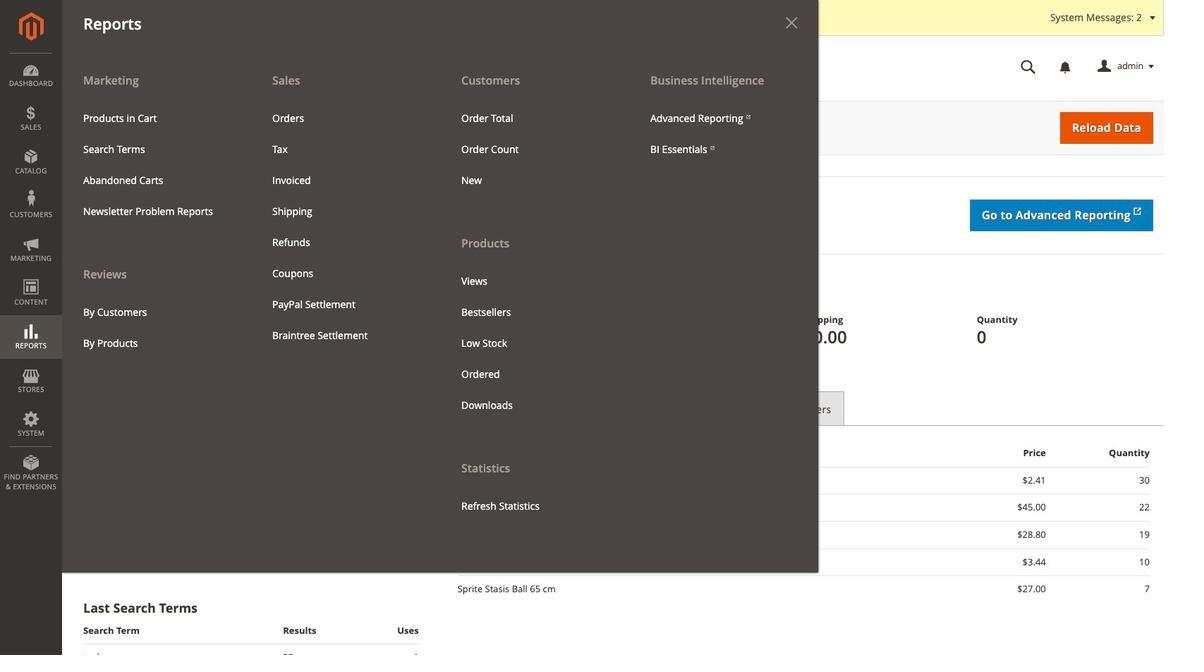 Task type: locate. For each thing, give the bounding box(es) containing it.
magento admin panel image
[[19, 12, 43, 41]]

menu bar
[[0, 0, 819, 573]]

menu
[[62, 65, 819, 573], [62, 65, 251, 359], [440, 65, 630, 522], [73, 103, 241, 227], [262, 103, 430, 351], [451, 103, 619, 196], [640, 103, 808, 165], [451, 266, 619, 421], [73, 297, 241, 359]]



Task type: vqa. For each thing, say whether or not it's contained in the screenshot.
text field
no



